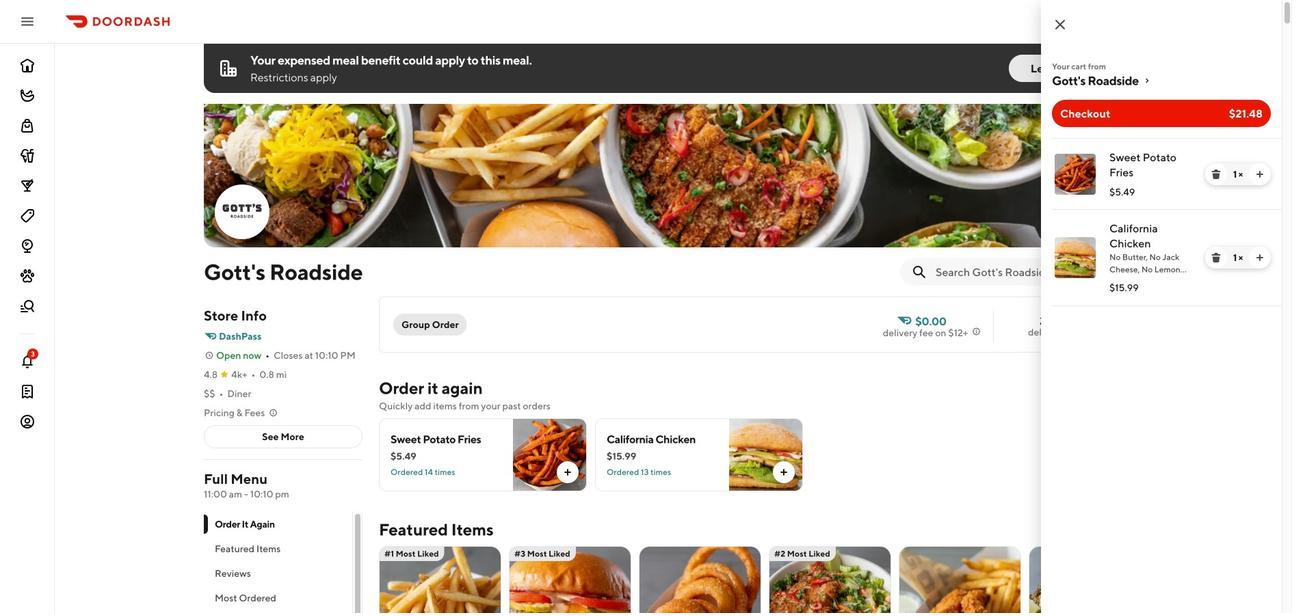 Task type: vqa. For each thing, say whether or not it's contained in the screenshot.
the with
no



Task type: describe. For each thing, give the bounding box(es) containing it.
add one to cart image for remove item from cart image
[[1255, 253, 1266, 263]]

cheeseburger image
[[510, 547, 631, 614]]

Item Search search field
[[936, 265, 1122, 280]]

remove item from cart image
[[1211, 253, 1222, 263]]

onion rings image
[[640, 547, 761, 614]]

add one to cart image for remove item from cart icon
[[1255, 169, 1266, 180]]

2 add item to cart image from the left
[[779, 467, 790, 478]]

fries image
[[380, 547, 501, 614]]

1 heading from the top
[[379, 378, 483, 400]]

2 heading from the top
[[379, 519, 494, 541]]

chicken tenders image
[[900, 547, 1021, 614]]



Task type: locate. For each thing, give the bounding box(es) containing it.
1 vertical spatial add one to cart image
[[1255, 253, 1266, 263]]

1 add item to cart image from the left
[[563, 467, 573, 478]]

1 add one to cart image from the top
[[1255, 169, 1266, 180]]

0 horizontal spatial add item to cart image
[[563, 467, 573, 478]]

open menu image
[[19, 13, 36, 30]]

2 add one to cart image from the top
[[1255, 253, 1266, 263]]

0 vertical spatial heading
[[379, 378, 483, 400]]

1 horizontal spatial add item to cart image
[[779, 467, 790, 478]]

add one to cart image right remove item from cart image
[[1255, 253, 1266, 263]]

california chicken image
[[1055, 237, 1096, 279]]

add item to cart image
[[563, 467, 573, 478], [779, 467, 790, 478]]

vietnamese chicken salad image
[[770, 547, 891, 614]]

add one to cart image right remove item from cart icon
[[1255, 169, 1266, 180]]

gott's roadside image
[[204, 104, 1133, 248], [216, 186, 268, 238]]

close image
[[1053, 16, 1069, 33]]

1 vertical spatial heading
[[379, 519, 494, 541]]

list
[[1042, 138, 1282, 307]]

add one to cart image
[[1255, 169, 1266, 180], [1255, 253, 1266, 263]]

fried brussels sprouts image
[[1030, 547, 1151, 614]]

0 vertical spatial add one to cart image
[[1255, 169, 1266, 180]]

heading
[[379, 378, 483, 400], [379, 519, 494, 541]]

sweet potato fries image
[[1055, 154, 1096, 195]]

remove item from cart image
[[1211, 169, 1222, 180]]



